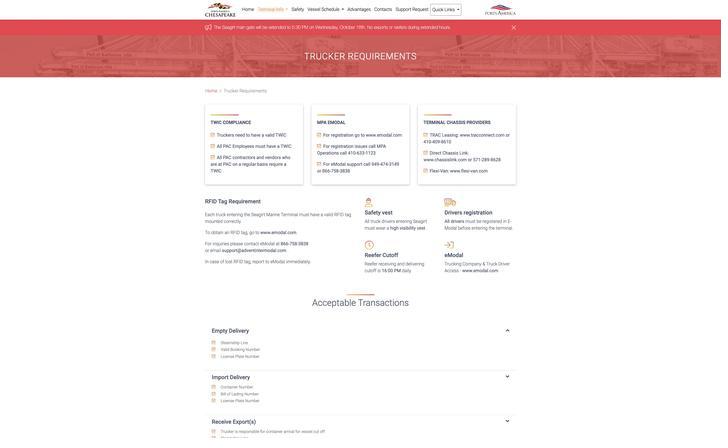 Task type: locate. For each thing, give the bounding box(es) containing it.
chassis for link:
[[443, 151, 459, 156]]

www.emodal.com link down each truck entering the seagirt marine terminal must have a valid rfid tag mounted correctly.
[[261, 230, 296, 236]]

2 horizontal spatial entering
[[472, 226, 488, 231]]

call left 949-
[[364, 162, 371, 167]]

registration inside "for registration issues call mpa operations call"
[[331, 144, 354, 149]]

tag,
[[241, 230, 248, 236], [244, 259, 251, 265]]

entering up visibility
[[396, 219, 412, 224]]

0 vertical spatial go
[[355, 133, 360, 138]]

for down mpa emodal
[[323, 133, 330, 138]]

1 horizontal spatial 866-
[[322, 169, 331, 174]]

www.emodal.com link up 1123
[[366, 133, 402, 138]]

delivery for import delivery
[[230, 374, 250, 381]]

1 vertical spatial on
[[233, 162, 238, 167]]

2 horizontal spatial terminal
[[424, 120, 446, 125]]

2 license plate number from the top
[[220, 399, 260, 404]]

0 horizontal spatial 866-
[[281, 241, 290, 247]]

truck inside all truck drivers entering seagirt must wear a
[[371, 219, 381, 224]]

plate
[[235, 354, 244, 359], [235, 399, 244, 404]]

1 vertical spatial and
[[397, 262, 405, 267]]

to right report
[[265, 259, 269, 265]]

chassis for providers
[[447, 120, 466, 125]]

home
[[242, 7, 254, 12], [205, 88, 217, 94]]

pac
[[223, 144, 231, 149], [223, 155, 231, 160], [223, 162, 231, 167]]

of left lost
[[220, 259, 224, 265]]

at right are in the top of the page
[[218, 162, 222, 167]]

1 horizontal spatial 758-
[[331, 169, 340, 174]]

close image
[[512, 24, 516, 31]]

1 horizontal spatial home link
[[240, 4, 256, 15]]

0 horizontal spatial safety
[[292, 7, 304, 12]]

all down safety vest
[[365, 219, 370, 224]]

0 vertical spatial valid
[[265, 133, 275, 138]]

1 horizontal spatial at
[[276, 241, 280, 247]]

. inside for inquiries please contact emodal at 866-758-3838 or email support@adventintermodal.com .
[[288, 248, 289, 253]]

2 horizontal spatial seagirt
[[413, 219, 427, 224]]

immediately.
[[286, 259, 311, 265]]

registration for drivers registration
[[464, 209, 493, 216]]

terminal left the info
[[258, 7, 275, 12]]

0 horizontal spatial entering
[[227, 212, 243, 218]]

import delivery
[[212, 374, 250, 381]]

license down valid
[[221, 354, 234, 359]]

entering inside each truck entering the seagirt marine terminal must have a valid rfid tag mounted correctly.
[[227, 212, 243, 218]]

modal
[[445, 226, 457, 231]]

of inside tab list
[[227, 392, 231, 397]]

1 license from the top
[[221, 354, 234, 359]]

. up "immediately."
[[288, 248, 289, 253]]

1 vertical spatial 758-
[[290, 241, 298, 247]]

inquiries
[[213, 241, 229, 247]]

to right need
[[246, 133, 250, 138]]

chassis up www.chassislink.com link
[[443, 151, 459, 156]]

check square image up are in the top of the page
[[211, 155, 215, 160]]

www.emodal.com down each truck entering the seagirt marine terminal must have a valid rfid tag mounted correctly.
[[261, 230, 296, 236]]

0 vertical spatial at
[[218, 162, 222, 167]]

advantages
[[348, 7, 371, 12]]

chassis inside direct chassis link: www.chassislink.com or 571-289-8628
[[443, 151, 459, 156]]

www.tracconnect.com
[[460, 133, 505, 138]]

receive
[[212, 419, 231, 425]]

safety up wear
[[365, 209, 381, 216]]

0 vertical spatial trucker
[[304, 51, 346, 62]]

0 vertical spatial delivery
[[229, 328, 249, 334]]

seagirt inside each truck entering the seagirt marine terminal must have a valid rfid tag mounted correctly.
[[251, 212, 265, 218]]

2 horizontal spatial have
[[310, 212, 320, 218]]

all down truckers
[[217, 144, 222, 149]]

or inside for emodal support call 949-474-3149 or 866-758-3838
[[317, 169, 321, 174]]

links
[[445, 7, 455, 12]]

1 horizontal spatial .
[[296, 230, 298, 236]]

the inside must be registered in e- modal before entering the terminal.
[[489, 226, 495, 231]]

truck
[[487, 262, 497, 267]]

of
[[220, 259, 224, 265], [227, 392, 231, 397]]

valid inside each truck entering the seagirt marine terminal must have a valid rfid tag mounted correctly.
[[324, 212, 333, 218]]

are
[[211, 162, 217, 167]]

1 horizontal spatial of
[[227, 392, 231, 397]]

or left email
[[205, 248, 209, 253]]

for inside for emodal support call 949-474-3149 or 866-758-3838
[[323, 162, 330, 167]]

go up issues
[[355, 133, 360, 138]]

plate down bill of lading number
[[235, 399, 244, 404]]

go up contact
[[249, 230, 254, 236]]

and
[[257, 155, 264, 160], [397, 262, 405, 267]]

truck for all
[[371, 219, 381, 224]]

0 vertical spatial requirements
[[348, 51, 417, 62]]

www.emodal.com link down &
[[462, 268, 498, 274]]

empty delivery
[[212, 328, 249, 334]]

at
[[218, 162, 222, 167], [276, 241, 280, 247]]

www.emodal.com up 1123
[[366, 133, 402, 138]]

0 vertical spatial reefer
[[365, 252, 381, 259]]

all inside all truck drivers entering seagirt must wear a
[[365, 219, 370, 224]]

1 horizontal spatial mpa
[[377, 144, 386, 149]]

visibility
[[400, 226, 416, 231]]

check square image for all pac employees must have a twic
[[211, 144, 215, 149]]

container
[[221, 385, 238, 390]]

for for for emodal support call 949-474-3149 or 866-758-3838
[[323, 162, 330, 167]]

empty
[[212, 328, 228, 334]]

0 horizontal spatial 3838
[[298, 241, 308, 247]]

for up email
[[205, 241, 212, 247]]

3838 down support
[[340, 169, 350, 174]]

check square image
[[424, 133, 428, 137], [211, 144, 215, 149], [424, 151, 428, 155], [424, 169, 428, 173]]

a left high
[[387, 226, 389, 231]]

1 horizontal spatial pm
[[394, 268, 401, 274]]

truck for each
[[216, 212, 226, 218]]

extended right during
[[421, 25, 438, 30]]

vessel schedule
[[308, 7, 341, 12]]

support request
[[396, 7, 429, 12]]

2 license from the top
[[221, 399, 234, 404]]

0 horizontal spatial extended
[[269, 25, 286, 30]]

1 horizontal spatial seagirt
[[251, 212, 265, 218]]

www.emodal.com down &
[[462, 268, 498, 274]]

410- inside 'trac leasing: www.tracconnect.com or 410-409-8610'
[[424, 139, 433, 145]]

or
[[389, 25, 393, 30], [506, 133, 510, 138], [468, 157, 472, 163], [317, 169, 321, 174], [205, 248, 209, 253]]

entering inside must be registered in e- modal before entering the terminal.
[[472, 226, 488, 231]]

0 vertical spatial license plate number
[[220, 354, 260, 359]]

pac right are in the top of the page
[[223, 162, 231, 167]]

advantages link
[[346, 4, 373, 15]]

www.flexi-
[[450, 169, 471, 174]]

2 extended from the left
[[421, 25, 438, 30]]

reefer for reefer cutoff
[[365, 252, 381, 259]]

for
[[260, 430, 265, 434], [296, 430, 300, 434]]

mounted
[[205, 219, 223, 224]]

tag, up contact
[[241, 230, 248, 236]]

1 pac from the top
[[223, 144, 231, 149]]

2 angle down image from the top
[[506, 419, 509, 424]]

call inside for emodal support call 949-474-3149 or 866-758-3838
[[364, 162, 371, 167]]

0 vertical spatial pac
[[223, 144, 231, 149]]

check square image down the operations
[[317, 162, 321, 167]]

vest up all truck drivers entering seagirt must wear a
[[382, 209, 393, 216]]

on down contractors
[[233, 162, 238, 167]]

0 vertical spatial terminal
[[258, 7, 275, 12]]

check square image up are in the top of the page
[[211, 144, 215, 149]]

pac down truckers
[[223, 144, 231, 149]]

www.chassislink.com link
[[424, 157, 467, 163]]

be left the registered on the right
[[477, 219, 482, 224]]

valid
[[221, 348, 229, 352]]

the seagirt main gate will be extended to 5:30 pm on wednesday, october 18th.  no exports or reefers during extended hours.
[[214, 25, 451, 30]]

for inside "for registration issues call mpa operations call"
[[323, 144, 330, 149]]

or right www.tracconnect.com
[[506, 133, 510, 138]]

2 plate from the top
[[235, 399, 244, 404]]

check square image for for registration go to
[[317, 133, 321, 137]]

or inside direct chassis link: www.chassislink.com or 571-289-8628
[[468, 157, 472, 163]]

terminal.
[[496, 226, 513, 231]]

1 horizontal spatial and
[[397, 262, 405, 267]]

1 horizontal spatial for
[[296, 430, 300, 434]]

vest right visibility
[[417, 226, 425, 231]]

866-
[[322, 169, 331, 174], [281, 241, 290, 247]]

0 vertical spatial is
[[378, 268, 381, 274]]

1 vertical spatial the
[[489, 226, 495, 231]]

all pac employees must have a twic
[[217, 144, 292, 149]]

support
[[347, 162, 362, 167]]

mpa inside "for registration issues call mpa operations call"
[[377, 144, 386, 149]]

0 horizontal spatial is
[[235, 430, 238, 434]]

1 vertical spatial seagirt
[[251, 212, 265, 218]]

home link
[[240, 4, 256, 15], [205, 88, 217, 95]]

license plate number for empty delivery
[[220, 354, 260, 359]]

high
[[390, 226, 399, 231]]

plate down valid booking number
[[235, 354, 244, 359]]

for for for registration issues call mpa operations call
[[323, 144, 330, 149]]

1 vertical spatial call
[[340, 151, 347, 156]]

all inside the all pac contractors and vendors who are at pac on a regular basis require a twic
[[217, 155, 222, 160]]

issues
[[355, 144, 368, 149]]

0 horizontal spatial 866-758-3838 link
[[281, 241, 308, 247]]

lost
[[225, 259, 233, 265]]

or down the operations
[[317, 169, 321, 174]]

0 vertical spatial and
[[257, 155, 264, 160]]

at up the support@adventintermodal.com link
[[276, 241, 280, 247]]

reefer for reefer receiving and delivering cutoff is
[[365, 262, 378, 267]]

1 vertical spatial of
[[227, 392, 231, 397]]

866-758-3838 link down the operations
[[322, 169, 350, 174]]

trucking company & truck driver access -
[[445, 262, 510, 274]]

410- down issues
[[348, 151, 357, 156]]

1 horizontal spatial truck
[[371, 219, 381, 224]]

each
[[205, 212, 215, 218]]

entering down the registered on the right
[[472, 226, 488, 231]]

is left 16:00
[[378, 268, 381, 274]]

all for all pac employees must have a twic
[[217, 144, 222, 149]]

delivery for empty delivery
[[229, 328, 249, 334]]

exports
[[374, 25, 388, 30]]

is inside tab list
[[235, 430, 238, 434]]

0 horizontal spatial seagirt
[[222, 25, 235, 30]]

0 vertical spatial seagirt
[[222, 25, 235, 30]]

1 plate from the top
[[235, 354, 244, 359]]

410- down trac
[[424, 139, 433, 145]]

949-
[[372, 162, 380, 167]]

license for empty
[[221, 354, 234, 359]]

angle down image
[[506, 328, 509, 333], [506, 419, 509, 424]]

3838 up "immediately."
[[298, 241, 308, 247]]

number up bill of lading number
[[239, 385, 253, 390]]

2 vertical spatial have
[[310, 212, 320, 218]]

reefer receiving and delivering cutoff is
[[365, 262, 424, 274]]

seagirt up high visibility vest .
[[413, 219, 427, 224]]

0 horizontal spatial drivers
[[382, 219, 395, 224]]

license down bill
[[221, 399, 234, 404]]

0 horizontal spatial 758-
[[290, 241, 298, 247]]

check square image
[[211, 133, 215, 137], [317, 133, 321, 137], [317, 144, 321, 149], [211, 155, 215, 160], [317, 162, 321, 167]]

employees
[[233, 144, 254, 149]]

steamship line
[[220, 341, 248, 345]]

0 horizontal spatial valid
[[265, 133, 275, 138]]

pm right the 5:30
[[302, 25, 308, 30]]

entering up correctly.
[[227, 212, 243, 218]]

terminal chassis providers
[[424, 120, 491, 125]]

1 license plate number from the top
[[220, 354, 260, 359]]

in
[[503, 219, 507, 224]]

3149
[[389, 162, 399, 167]]

angle down image for export(s)
[[506, 419, 509, 424]]

16:00
[[382, 268, 393, 274]]

2 drivers from the left
[[451, 219, 464, 224]]

1 horizontal spatial valid
[[324, 212, 333, 218]]

866-758-3838 link up "immediately."
[[281, 241, 308, 247]]

1 for from the left
[[260, 430, 265, 434]]

a down who
[[284, 162, 286, 167]]

0 horizontal spatial www.emodal.com link
[[261, 230, 296, 236]]

reefer inside reefer receiving and delivering cutoff is
[[365, 262, 378, 267]]

0 vertical spatial tag,
[[241, 230, 248, 236]]

2 vertical spatial www.emodal.com
[[462, 268, 498, 274]]

1 reefer from the top
[[365, 252, 381, 259]]

2 vertical spatial call
[[364, 162, 371, 167]]

for left container
[[260, 430, 265, 434]]

1 horizontal spatial drivers
[[451, 219, 464, 224]]

1 vertical spatial mpa
[[377, 144, 386, 149]]

1 vertical spatial terminal
[[424, 120, 446, 125]]

vendors
[[265, 155, 281, 160]]

all up are in the top of the page
[[217, 155, 222, 160]]

www.emodal.com link
[[366, 133, 402, 138], [261, 230, 296, 236], [462, 268, 498, 274]]

2 pac from the top
[[223, 155, 231, 160]]

1 angle down image from the top
[[506, 328, 509, 333]]

1 vertical spatial www.emodal.com link
[[261, 230, 296, 236]]

571-289-8628 link
[[473, 157, 501, 163]]

all
[[217, 144, 222, 149], [217, 155, 222, 160], [365, 219, 370, 224], [445, 219, 450, 224]]

or inside alert
[[389, 25, 393, 30]]

and up 16:00 pm daily.
[[397, 262, 405, 267]]

1 vertical spatial safety
[[365, 209, 381, 216]]

truck up wear
[[371, 219, 381, 224]]

entering inside all truck drivers entering seagirt must wear a
[[396, 219, 412, 224]]

1 vertical spatial requirements
[[240, 88, 267, 94]]

tag, left report
[[244, 259, 251, 265]]

is down 'receive export(s)'
[[235, 430, 238, 434]]

0 horizontal spatial www.emodal.com
[[261, 230, 296, 236]]

758- down the operations
[[331, 169, 340, 174]]

0 vertical spatial the
[[244, 212, 250, 218]]

2 vertical spatial terminal
[[281, 212, 298, 218]]

a up all pac employees must have a twic
[[262, 133, 264, 138]]

for inside for inquiries please contact emodal at 866-758-3838 or email support@adventintermodal.com .
[[205, 241, 212, 247]]

5:30
[[292, 25, 301, 30]]

driver
[[499, 262, 510, 267]]

container number
[[220, 385, 253, 390]]

terminal for terminal chassis providers
[[424, 120, 446, 125]]

.
[[425, 226, 426, 231], [296, 230, 298, 236], [288, 248, 289, 253]]

seagirt inside all truck drivers entering seagirt must wear a
[[413, 219, 427, 224]]

0 vertical spatial home
[[242, 7, 254, 12]]

check square image left truckers
[[211, 133, 215, 137]]

1 vertical spatial delivery
[[230, 374, 250, 381]]

twic compliance
[[211, 120, 251, 125]]

0 vertical spatial 866-758-3838 link
[[322, 169, 350, 174]]

pm left daily.
[[394, 268, 401, 274]]

call right the operations
[[340, 151, 347, 156]]

terminal right the marine
[[281, 212, 298, 218]]

valid left tag
[[324, 212, 333, 218]]

1 vertical spatial chassis
[[443, 151, 459, 156]]

requirements
[[348, 51, 417, 62], [240, 88, 267, 94]]

at inside for inquiries please contact emodal at 866-758-3838 or email support@adventintermodal.com .
[[276, 241, 280, 247]]

truck inside each truck entering the seagirt marine terminal must have a valid rfid tag mounted correctly.
[[216, 212, 226, 218]]

quick links
[[433, 7, 456, 12]]

866- up "immediately."
[[281, 241, 290, 247]]

truck up mounted
[[216, 212, 226, 218]]

be inside must be registered in e- modal before entering the terminal.
[[477, 219, 482, 224]]

seagirt right the
[[222, 25, 235, 30]]

0 vertical spatial www.emodal.com
[[366, 133, 402, 138]]

drivers up before
[[451, 219, 464, 224]]

758- up "immediately."
[[290, 241, 298, 247]]

. right visibility
[[425, 226, 426, 231]]

16:00 pm daily.
[[382, 268, 412, 274]]

1 vertical spatial at
[[276, 241, 280, 247]]

license plate number down valid booking number
[[220, 354, 260, 359]]

daily.
[[402, 268, 412, 274]]

trucking
[[445, 262, 462, 267]]

0 horizontal spatial truck
[[216, 212, 226, 218]]

check square image left trac
[[424, 133, 428, 137]]

0 vertical spatial 866-
[[322, 169, 331, 174]]

angle down image
[[506, 374, 509, 380]]

a left tag
[[321, 212, 323, 218]]

0 vertical spatial truck
[[216, 212, 226, 218]]

1 horizontal spatial 410-
[[424, 139, 433, 145]]

be right "will"
[[263, 25, 268, 30]]

0 horizontal spatial terminal
[[258, 7, 275, 12]]

safety left vessel
[[292, 7, 304, 12]]

call for issues
[[369, 144, 376, 149]]

license plate number
[[220, 354, 260, 359], [220, 399, 260, 404]]

terminal
[[258, 7, 275, 12], [424, 120, 446, 125], [281, 212, 298, 218]]

for for for registration go to www.emodal.com
[[323, 133, 330, 138]]

1 drivers from the left
[[382, 219, 395, 224]]

angle down image inside 'receive export(s)' link
[[506, 419, 509, 424]]

0 vertical spatial of
[[220, 259, 224, 265]]

1 vertical spatial trucker requirements
[[224, 88, 267, 94]]

0 horizontal spatial mpa
[[317, 120, 327, 125]]

on inside alert
[[310, 25, 314, 30]]

1 vertical spatial truck
[[371, 219, 381, 224]]

on
[[310, 25, 314, 30], [233, 162, 238, 167]]

must
[[255, 144, 266, 149], [299, 212, 309, 218], [466, 219, 476, 224], [365, 226, 375, 231]]

0 vertical spatial safety
[[292, 7, 304, 12]]

for right arrival
[[296, 430, 300, 434]]

check square image down mpa emodal
[[317, 133, 321, 137]]

0 horizontal spatial trucker requirements
[[224, 88, 267, 94]]

1 horizontal spatial entering
[[396, 219, 412, 224]]

a inside each truck entering the seagirt marine terminal must have a valid rfid tag mounted correctly.
[[321, 212, 323, 218]]

1 horizontal spatial extended
[[421, 25, 438, 30]]

receive export(s) link
[[212, 419, 509, 425]]

need
[[235, 133, 245, 138]]

1 horizontal spatial the
[[489, 226, 495, 231]]

0 horizontal spatial pm
[[302, 25, 308, 30]]

. down each truck entering the seagirt marine terminal must have a valid rfid tag mounted correctly.
[[296, 230, 298, 236]]

flexi-
[[430, 169, 440, 174]]

vessel
[[301, 430, 313, 434]]

1 horizontal spatial on
[[310, 25, 314, 30]]

1 vertical spatial go
[[249, 230, 254, 236]]

emodal
[[328, 120, 346, 125], [331, 162, 346, 167], [260, 241, 275, 247], [445, 252, 463, 259], [270, 259, 285, 265]]

or left 571-
[[468, 157, 472, 163]]

to left the 5:30
[[287, 25, 291, 30]]

number down bill of lading number
[[245, 399, 260, 404]]

0 vertical spatial trucker requirements
[[304, 51, 417, 62]]

bill
[[221, 392, 226, 397]]

1 vertical spatial license plate number
[[220, 399, 260, 404]]

number down 'line'
[[246, 348, 260, 352]]

delivery up the container number
[[230, 374, 250, 381]]

tab list
[[205, 322, 516, 438]]

of right bill
[[227, 392, 231, 397]]

angle down image inside empty delivery link
[[506, 328, 509, 333]]

1 horizontal spatial www.emodal.com link
[[366, 133, 402, 138]]

1 vertical spatial plate
[[235, 399, 244, 404]]

1 horizontal spatial safety
[[365, 209, 381, 216]]

check square image left the direct
[[424, 151, 428, 155]]

terminal up trac
[[424, 120, 446, 125]]

seagirt left the marine
[[251, 212, 265, 218]]

have inside each truck entering the seagirt marine terminal must have a valid rfid tag mounted correctly.
[[310, 212, 320, 218]]

all for all drivers
[[445, 219, 450, 224]]

drivers up high
[[382, 219, 395, 224]]

1 vertical spatial home
[[205, 88, 217, 94]]

tab list containing empty delivery
[[205, 322, 516, 438]]

on left wednesday,
[[310, 25, 314, 30]]

1 vertical spatial pac
[[223, 155, 231, 160]]

2 reefer from the top
[[365, 262, 378, 267]]

0 horizontal spatial at
[[218, 162, 222, 167]]

or left reefers
[[389, 25, 393, 30]]

1 vertical spatial valid
[[324, 212, 333, 218]]

rfid
[[205, 198, 217, 205], [334, 212, 344, 218], [231, 230, 240, 236], [234, 259, 243, 265]]

1 horizontal spatial terminal
[[281, 212, 298, 218]]

call up 1123
[[369, 144, 376, 149]]

registration down mpa emodal
[[331, 133, 354, 138]]

basis
[[257, 162, 268, 167]]



Task type: describe. For each thing, give the bounding box(es) containing it.
each truck entering the seagirt marine terminal must have a valid rfid tag mounted correctly.
[[205, 212, 351, 224]]

safety for safety
[[292, 7, 304, 12]]

1 horizontal spatial requirements
[[348, 51, 417, 62]]

seagirt for each
[[251, 212, 265, 218]]

1 extended from the left
[[269, 25, 286, 30]]

all pac contractors and vendors who are at pac on a regular basis require a twic
[[211, 155, 291, 174]]

bullhorn image
[[205, 24, 214, 30]]

758- inside for emodal support call 949-474-3149 or 866-758-3838
[[331, 169, 340, 174]]

regular
[[242, 162, 256, 167]]

valid booking number
[[220, 348, 260, 352]]

633-
[[357, 151, 366, 156]]

direct chassis link: www.chassislink.com or 571-289-8628
[[424, 151, 501, 163]]

vessel
[[308, 7, 321, 12]]

check square image for for emodal support call
[[317, 162, 321, 167]]

3838 inside for emodal support call 949-474-3149 or 866-758-3838
[[340, 169, 350, 174]]

check square image for all pac contractors and vendors who are at pac on a regular basis require a twic
[[211, 155, 215, 160]]

quick links link
[[431, 4, 462, 16]]

emodal inside for emodal support call 949-474-3149 or 866-758-3838
[[331, 162, 346, 167]]

3838 inside for inquiries please contact emodal at 866-758-3838 or email support@adventintermodal.com .
[[298, 241, 308, 247]]

operations
[[317, 151, 339, 156]]

during
[[408, 25, 420, 30]]

for registration go to www.emodal.com
[[323, 133, 402, 138]]

0 horizontal spatial requirements
[[240, 88, 267, 94]]

tag
[[345, 212, 351, 218]]

for for for inquiries please contact emodal at 866-758-3838 or email support@adventintermodal.com .
[[205, 241, 212, 247]]

is inside reefer receiving and delivering cutoff is
[[378, 268, 381, 274]]

in
[[205, 259, 209, 265]]

wednesday,
[[316, 25, 339, 30]]

case
[[210, 259, 219, 265]]

www.tracconnect.com link
[[460, 133, 505, 138]]

twic inside the all pac contractors and vendors who are at pac on a regular basis require a twic
[[211, 169, 222, 174]]

quick
[[433, 7, 444, 12]]

terminal for terminal info
[[258, 7, 275, 12]]

410-633-1123 link
[[348, 151, 376, 156]]

home for the top home link
[[242, 7, 254, 12]]

the seagirt main gate will be extended to 5:30 pm on wednesday, october 18th.  no exports or reefers during extended hours. alert
[[0, 20, 721, 35]]

angle down image for delivery
[[506, 328, 509, 333]]

3 pac from the top
[[223, 162, 231, 167]]

571-
[[473, 157, 482, 163]]

to up contact
[[256, 230, 259, 236]]

pac for employees
[[223, 144, 231, 149]]

1 vertical spatial www.emodal.com
[[261, 230, 296, 236]]

and inside reefer receiving and delivering cutoff is
[[397, 262, 405, 267]]

all truck drivers entering seagirt must wear a
[[365, 219, 427, 231]]

support@adventintermodal.com
[[222, 248, 286, 253]]

reefers
[[394, 25, 407, 30]]

1 vertical spatial trucker
[[224, 88, 238, 94]]

call for support
[[364, 162, 371, 167]]

1 vertical spatial pm
[[394, 268, 401, 274]]

must inside each truck entering the seagirt marine terminal must have a valid rfid tag mounted correctly.
[[299, 212, 309, 218]]

acceptable
[[312, 298, 356, 308]]

1 horizontal spatial vest
[[417, 226, 425, 231]]

obtain
[[211, 230, 224, 236]]

truckers
[[217, 133, 234, 138]]

line
[[241, 341, 248, 345]]

correctly.
[[224, 219, 242, 224]]

18th.
[[357, 25, 366, 30]]

1 horizontal spatial trucker requirements
[[304, 51, 417, 62]]

0 horizontal spatial of
[[220, 259, 224, 265]]

check square image for trac leasing:
[[424, 133, 428, 137]]

direct
[[430, 151, 442, 156]]

and inside the all pac contractors and vendors who are at pac on a regular basis require a twic
[[257, 155, 264, 160]]

check square image for for registration issues call mpa operations call
[[317, 144, 321, 149]]

758- inside for inquiries please contact emodal at 866-758-3838 or email support@adventintermodal.com .
[[290, 241, 298, 247]]

receive export(s)
[[212, 419, 256, 425]]

booking
[[230, 348, 245, 352]]

to up issues
[[361, 133, 365, 138]]

company
[[463, 262, 482, 267]]

plate for import delivery
[[235, 399, 244, 404]]

to inside the seagirt main gate will be extended to 5:30 pm on wednesday, october 18th.  no exports or reefers during extended hours. alert
[[287, 25, 291, 30]]

receiving
[[379, 262, 396, 267]]

acceptable transactions
[[312, 298, 409, 308]]

reefer cutoff
[[365, 252, 398, 259]]

gate
[[247, 25, 255, 30]]

mpa emodal
[[317, 120, 346, 125]]

410-409-8610 link
[[424, 139, 451, 145]]

trucker is responsible for container arrival for vessel cut off
[[220, 430, 325, 434]]

number right lading
[[244, 392, 259, 397]]

plate for empty delivery
[[235, 354, 244, 359]]

check square image for direct chassis link:
[[424, 151, 428, 155]]

1 vertical spatial 410-
[[348, 151, 357, 156]]

providers
[[467, 120, 491, 125]]

rfid inside each truck entering the seagirt marine terminal must have a valid rfid tag mounted correctly.
[[334, 212, 344, 218]]

terminal info link
[[256, 4, 290, 15]]

at inside the all pac contractors and vendors who are at pac on a regular basis require a twic
[[218, 162, 222, 167]]

1 vertical spatial home link
[[205, 88, 217, 95]]

leasing:
[[442, 133, 459, 138]]

empty delivery link
[[212, 328, 509, 334]]

license plate number for import delivery
[[220, 399, 260, 404]]

all drivers
[[445, 219, 464, 224]]

all for all truck drivers entering seagirt must wear a
[[365, 219, 370, 224]]

to obtain an rfid tag, go to www.emodal.com .
[[205, 230, 298, 236]]

1123
[[366, 151, 376, 156]]

1 horizontal spatial www.emodal.com
[[366, 133, 402, 138]]

delivering
[[406, 262, 424, 267]]

report
[[253, 259, 264, 265]]

cut
[[314, 430, 319, 434]]

a down contractors
[[239, 162, 241, 167]]

container
[[266, 430, 283, 434]]

check square image for truckers need to have a valid twic
[[211, 133, 215, 137]]

emodal inside for inquiries please contact emodal at 866-758-3838 or email support@adventintermodal.com .
[[260, 241, 275, 247]]

vessel schedule link
[[306, 4, 346, 15]]

409-
[[433, 139, 441, 145]]

terminal inside each truck entering the seagirt marine terminal must have a valid rfid tag mounted correctly.
[[281, 212, 298, 218]]

wear
[[376, 226, 386, 231]]

support
[[396, 7, 411, 12]]

check square image for flexi-van:
[[424, 169, 428, 173]]

must inside must be registered in e- modal before entering the terminal.
[[466, 219, 476, 224]]

866- inside for inquiries please contact emodal at 866-758-3838 or email support@adventintermodal.com .
[[281, 241, 290, 247]]

1 vertical spatial have
[[267, 144, 276, 149]]

pm inside alert
[[302, 25, 308, 30]]

289-
[[482, 157, 491, 163]]

0 vertical spatial mpa
[[317, 120, 327, 125]]

registration for for registration go to www.emodal.com
[[331, 133, 354, 138]]

trucker inside tab list
[[221, 430, 234, 434]]

compliance
[[223, 120, 251, 125]]

410-633-1123
[[348, 151, 376, 156]]

require
[[269, 162, 283, 167]]

1 horizontal spatial 866-758-3838 link
[[322, 169, 350, 174]]

must inside all truck drivers entering seagirt must wear a
[[365, 226, 375, 231]]

on inside the all pac contractors and vendors who are at pac on a regular basis require a twic
[[233, 162, 238, 167]]

no
[[368, 25, 373, 30]]

www.emodal.com link for emodal
[[462, 268, 498, 274]]

will
[[256, 25, 262, 30]]

hours.
[[439, 25, 451, 30]]

home for the bottom home link
[[205, 88, 217, 94]]

support request link
[[394, 4, 431, 15]]

seagirt inside alert
[[222, 25, 235, 30]]

2 horizontal spatial .
[[425, 226, 426, 231]]

to
[[205, 230, 210, 236]]

-
[[460, 268, 461, 274]]

0 vertical spatial have
[[251, 133, 261, 138]]

pac for contractors
[[223, 155, 231, 160]]

a up "vendors" at top left
[[277, 144, 280, 149]]

registration for for registration issues call mpa operations call
[[331, 144, 354, 149]]

info
[[276, 7, 284, 12]]

1 horizontal spatial go
[[355, 133, 360, 138]]

2 for from the left
[[296, 430, 300, 434]]

or inside for inquiries please contact emodal at 866-758-3838 or email support@adventintermodal.com .
[[205, 248, 209, 253]]

safety vest
[[365, 209, 393, 216]]

or inside 'trac leasing: www.tracconnect.com or 410-409-8610'
[[506, 133, 510, 138]]

the inside each truck entering the seagirt marine terminal must have a valid rfid tag mounted correctly.
[[244, 212, 250, 218]]

contact
[[244, 241, 259, 247]]

seagirt for all
[[413, 219, 427, 224]]

1 vertical spatial tag,
[[244, 259, 251, 265]]

0 vertical spatial home link
[[240, 4, 256, 15]]

bill of lading number
[[220, 392, 259, 397]]

866- inside for emodal support call 949-474-3149 or 866-758-3838
[[322, 169, 331, 174]]

who
[[282, 155, 291, 160]]

www.flexi-van.com link
[[450, 169, 488, 174]]

drivers inside all truck drivers entering seagirt must wear a
[[382, 219, 395, 224]]

terminal info
[[258, 7, 285, 12]]

0 horizontal spatial go
[[249, 230, 254, 236]]

0 vertical spatial www.emodal.com link
[[366, 133, 402, 138]]

8610
[[441, 139, 451, 145]]

access
[[445, 268, 459, 274]]

contractors
[[233, 155, 255, 160]]

marine
[[266, 212, 280, 218]]

0 horizontal spatial vest
[[382, 209, 393, 216]]

import delivery link
[[212, 374, 509, 381]]

number down valid booking number
[[245, 354, 260, 359]]

safety for safety vest
[[365, 209, 381, 216]]

for emodal support call 949-474-3149 or 866-758-3838
[[317, 162, 399, 174]]

be inside alert
[[263, 25, 268, 30]]

tag
[[218, 198, 227, 205]]

cutoff
[[365, 268, 377, 274]]

all for all pac contractors and vendors who are at pac on a regular basis require a twic
[[217, 155, 222, 160]]

license for import
[[221, 399, 234, 404]]

www.emodal.com link for each truck entering the seagirt marine terminal must have a valid rfid tag mounted correctly.
[[261, 230, 296, 236]]

8628
[[491, 157, 501, 163]]

trac leasing: www.tracconnect.com or 410-409-8610
[[424, 133, 510, 145]]

a inside all truck drivers entering seagirt must wear a
[[387, 226, 389, 231]]

in case of lost rfid tag, report to emodal immediately.
[[205, 259, 311, 265]]

drivers
[[445, 209, 462, 216]]



Task type: vqa. For each thing, say whether or not it's contained in the screenshot.
'Customer Support Request' link
no



